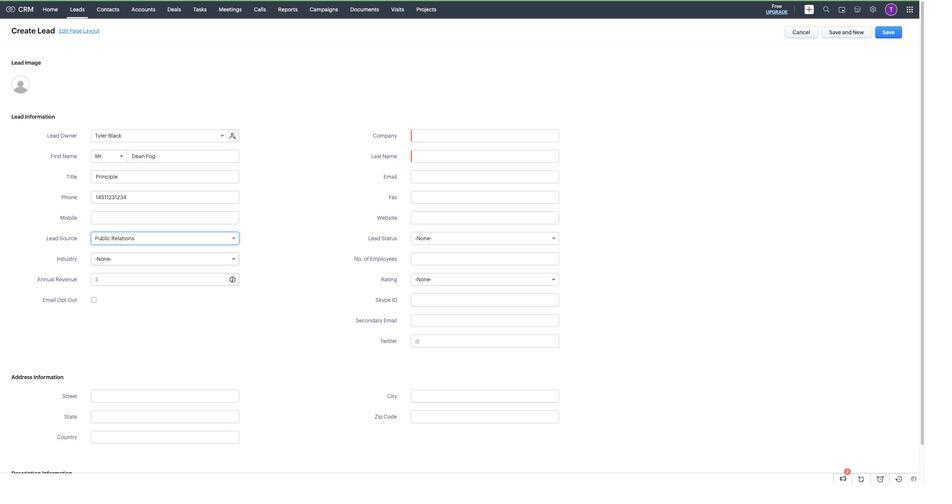 Task type: locate. For each thing, give the bounding box(es) containing it.
projects link
[[411, 0, 443, 18]]

lead down image
[[11, 114, 24, 120]]

0 vertical spatial email
[[384, 174, 397, 180]]

revenue
[[56, 277, 77, 283]]

- right rating
[[415, 277, 417, 283]]

company
[[373, 133, 397, 139]]

1 vertical spatial none-
[[97, 256, 112, 262]]

0 vertical spatial -none- field
[[411, 232, 560, 245]]

save for save
[[883, 29, 895, 35]]

-None- field
[[411, 232, 560, 245], [91, 253, 239, 266], [411, 273, 560, 286]]

phone
[[61, 195, 77, 201]]

save button
[[876, 26, 903, 38]]

email
[[384, 174, 397, 180], [43, 297, 56, 303], [384, 318, 397, 324]]

of
[[364, 256, 369, 262]]

and
[[843, 29, 852, 35]]

save and new button
[[822, 26, 873, 38]]

1 horizontal spatial save
[[883, 29, 895, 35]]

1 save from the left
[[830, 29, 842, 35]]

none- for industry
[[97, 256, 112, 262]]

save
[[830, 29, 842, 35], [883, 29, 895, 35]]

none- down public
[[97, 256, 112, 262]]

tyler black
[[95, 133, 122, 139]]

lead
[[37, 26, 55, 35], [11, 60, 24, 66], [11, 114, 24, 120], [47, 133, 59, 139], [46, 236, 58, 242], [369, 236, 381, 242]]

2 vertical spatial information
[[42, 471, 72, 477]]

- right "status"
[[415, 236, 417, 242]]

2 vertical spatial -none-
[[415, 277, 432, 283]]

email left the opt on the bottom
[[43, 297, 56, 303]]

save inside button
[[830, 29, 842, 35]]

visits
[[391, 6, 404, 12]]

0 vertical spatial information
[[25, 114, 55, 120]]

information right address
[[34, 375, 64, 381]]

tasks
[[193, 6, 207, 12]]

save down profile icon
[[883, 29, 895, 35]]

information for address information
[[34, 375, 64, 381]]

information up lead owner
[[25, 114, 55, 120]]

name right last
[[383, 153, 397, 159]]

0 horizontal spatial name
[[63, 153, 77, 159]]

image
[[25, 60, 41, 66]]

first name
[[51, 153, 77, 159]]

email opt out
[[43, 297, 77, 303]]

0 vertical spatial -
[[415, 236, 417, 242]]

image image
[[11, 75, 30, 94]]

2 name from the left
[[383, 153, 397, 159]]

none- for rating
[[417, 277, 432, 283]]

create menu element
[[800, 0, 819, 18]]

annual revenue
[[37, 277, 77, 283]]

- for lead status
[[415, 236, 417, 242]]

email up fax
[[384, 174, 397, 180]]

crm link
[[6, 5, 34, 13]]

campaigns link
[[304, 0, 344, 18]]

lead left "status"
[[369, 236, 381, 242]]

- up $
[[95, 256, 97, 262]]

-none- for industry
[[95, 256, 112, 262]]

1 vertical spatial -none-
[[95, 256, 112, 262]]

lead left image
[[11, 60, 24, 66]]

save inside "button"
[[883, 29, 895, 35]]

cancel button
[[785, 26, 819, 38]]

0 horizontal spatial save
[[830, 29, 842, 35]]

1 vertical spatial information
[[34, 375, 64, 381]]

description
[[11, 471, 41, 477]]

save and new
[[830, 29, 865, 35]]

lead left source
[[46, 236, 58, 242]]

tyler
[[95, 133, 107, 139]]

industry
[[57, 256, 77, 262]]

none- right rating
[[417, 277, 432, 283]]

rating
[[381, 277, 397, 283]]

status
[[382, 236, 397, 242]]

2 vertical spatial -none- field
[[411, 273, 560, 286]]

-none- down public
[[95, 256, 112, 262]]

2 vertical spatial email
[[384, 318, 397, 324]]

-none- field for industry
[[91, 253, 239, 266]]

owner
[[60, 133, 77, 139]]

calls
[[254, 6, 266, 12]]

name
[[63, 153, 77, 159], [383, 153, 397, 159]]

information right description on the bottom left
[[42, 471, 72, 477]]

-none- right rating
[[415, 277, 432, 283]]

email for email
[[384, 174, 397, 180]]

contacts link
[[91, 0, 126, 18]]

1 horizontal spatial name
[[383, 153, 397, 159]]

lead left 'owner'
[[47, 133, 59, 139]]

public
[[95, 236, 110, 242]]

free upgrade
[[767, 3, 788, 15]]

reports
[[278, 6, 298, 12]]

search element
[[819, 0, 835, 19]]

none- right "status"
[[417, 236, 432, 242]]

search image
[[824, 6, 830, 13]]

skype
[[376, 297, 391, 303]]

2 vertical spatial -
[[415, 277, 417, 283]]

1 vertical spatial -none- field
[[91, 253, 239, 266]]

2 vertical spatial none-
[[417, 277, 432, 283]]

1 vertical spatial -
[[95, 256, 97, 262]]

lead status
[[369, 236, 397, 242]]

1 vertical spatial email
[[43, 297, 56, 303]]

none-
[[417, 236, 432, 242], [97, 256, 112, 262], [417, 277, 432, 283]]

Tyler Black field
[[91, 130, 228, 142]]

- for rating
[[415, 277, 417, 283]]

0 vertical spatial -none-
[[415, 236, 432, 242]]

address information
[[11, 375, 64, 381]]

2 save from the left
[[883, 29, 895, 35]]

0 vertical spatial none-
[[417, 236, 432, 242]]

meetings
[[219, 6, 242, 12]]

fax
[[389, 195, 397, 201]]

lead for lead status
[[369, 236, 381, 242]]

relations
[[111, 236, 134, 242]]

2
[[847, 470, 849, 474]]

None field
[[411, 130, 559, 142], [91, 432, 239, 444], [411, 130, 559, 142], [91, 432, 239, 444]]

page
[[70, 28, 82, 34]]

None text field
[[411, 130, 559, 142], [127, 150, 239, 163], [91, 191, 239, 204], [100, 274, 239, 286], [91, 390, 239, 403], [411, 390, 560, 403], [91, 411, 239, 424], [411, 411, 560, 424], [411, 130, 559, 142], [127, 150, 239, 163], [91, 191, 239, 204], [100, 274, 239, 286], [91, 390, 239, 403], [411, 390, 560, 403], [91, 411, 239, 424], [411, 411, 560, 424]]

email up twitter
[[384, 318, 397, 324]]

cancel
[[793, 29, 811, 35]]

email for email opt out
[[43, 297, 56, 303]]

accounts
[[132, 6, 155, 12]]

None text field
[[411, 150, 560, 163], [91, 171, 239, 183], [411, 171, 560, 183], [411, 191, 560, 204], [91, 212, 239, 225], [411, 212, 560, 225], [411, 253, 560, 266], [411, 294, 560, 307], [411, 314, 560, 327], [421, 335, 559, 348], [91, 432, 239, 444], [411, 150, 560, 163], [91, 171, 239, 183], [411, 171, 560, 183], [411, 191, 560, 204], [91, 212, 239, 225], [411, 212, 560, 225], [411, 253, 560, 266], [411, 294, 560, 307], [411, 314, 560, 327], [421, 335, 559, 348], [91, 432, 239, 444]]

name right first
[[63, 153, 77, 159]]

none- for lead status
[[417, 236, 432, 242]]

country
[[57, 435, 77, 441]]

-
[[415, 236, 417, 242], [95, 256, 97, 262], [415, 277, 417, 283]]

last
[[372, 153, 382, 159]]

create menu image
[[805, 5, 815, 14]]

@
[[415, 338, 420, 344]]

employees
[[370, 256, 397, 262]]

save left and
[[830, 29, 842, 35]]

-none-
[[415, 236, 432, 242], [95, 256, 112, 262], [415, 277, 432, 283]]

description information
[[11, 471, 72, 477]]

1 name from the left
[[63, 153, 77, 159]]

address
[[11, 375, 32, 381]]

-none- right "status"
[[415, 236, 432, 242]]

lead for lead source
[[46, 236, 58, 242]]

id
[[392, 297, 397, 303]]

profile element
[[881, 0, 903, 18]]



Task type: describe. For each thing, give the bounding box(es) containing it.
mobile
[[60, 215, 77, 221]]

campaigns
[[310, 6, 338, 12]]

upgrade
[[767, 10, 788, 15]]

home link
[[37, 0, 64, 18]]

documents link
[[344, 0, 385, 18]]

city
[[387, 394, 397, 400]]

lead source
[[46, 236, 77, 242]]

- for industry
[[95, 256, 97, 262]]

lead information
[[11, 114, 55, 120]]

zip code
[[375, 414, 397, 420]]

deals
[[168, 6, 181, 12]]

public relations
[[95, 236, 134, 242]]

profile image
[[886, 3, 898, 15]]

website
[[377, 215, 397, 221]]

$
[[95, 277, 98, 283]]

secondary
[[356, 318, 383, 324]]

last name
[[372, 153, 397, 159]]

name for first name
[[63, 153, 77, 159]]

meetings link
[[213, 0, 248, 18]]

out
[[68, 297, 77, 303]]

create lead edit page layout
[[11, 26, 100, 35]]

secondary email
[[356, 318, 397, 324]]

first
[[51, 153, 61, 159]]

Public Relations field
[[91, 232, 239, 245]]

visits link
[[385, 0, 411, 18]]

documents
[[351, 6, 379, 12]]

annual
[[37, 277, 55, 283]]

zip
[[375, 414, 383, 420]]

-none- for rating
[[415, 277, 432, 283]]

lead owner
[[47, 133, 77, 139]]

no.
[[354, 256, 363, 262]]

lead for lead owner
[[47, 133, 59, 139]]

mr.
[[95, 153, 103, 159]]

edit page layout link
[[59, 28, 100, 34]]

leads
[[70, 6, 85, 12]]

free
[[772, 3, 782, 9]]

skype id
[[376, 297, 397, 303]]

reports link
[[272, 0, 304, 18]]

-none- field for rating
[[411, 273, 560, 286]]

leads link
[[64, 0, 91, 18]]

projects
[[417, 6, 437, 12]]

new
[[853, 29, 865, 35]]

lead for lead information
[[11, 114, 24, 120]]

save for save and new
[[830, 29, 842, 35]]

deals link
[[162, 0, 187, 18]]

accounts link
[[126, 0, 162, 18]]

source
[[60, 236, 77, 242]]

title
[[67, 174, 77, 180]]

tasks link
[[187, 0, 213, 18]]

Mr. field
[[91, 150, 127, 163]]

opt
[[57, 297, 67, 303]]

create
[[11, 26, 36, 35]]

street
[[62, 394, 77, 400]]

layout
[[83, 28, 100, 34]]

calls link
[[248, 0, 272, 18]]

lead for lead image
[[11, 60, 24, 66]]

calendar image
[[839, 6, 846, 12]]

code
[[384, 414, 397, 420]]

contacts
[[97, 6, 119, 12]]

no. of employees
[[354, 256, 397, 262]]

crm
[[18, 5, 34, 13]]

name for last name
[[383, 153, 397, 159]]

-none- field for lead status
[[411, 232, 560, 245]]

information for lead information
[[25, 114, 55, 120]]

-none- for lead status
[[415, 236, 432, 242]]

home
[[43, 6, 58, 12]]

lead image
[[11, 60, 41, 66]]

lead left edit
[[37, 26, 55, 35]]

information for description information
[[42, 471, 72, 477]]

edit
[[59, 28, 68, 34]]

twitter
[[380, 338, 397, 344]]

state
[[64, 414, 77, 420]]

black
[[108, 133, 122, 139]]



Task type: vqa. For each thing, say whether or not it's contained in the screenshot.
Skype
yes



